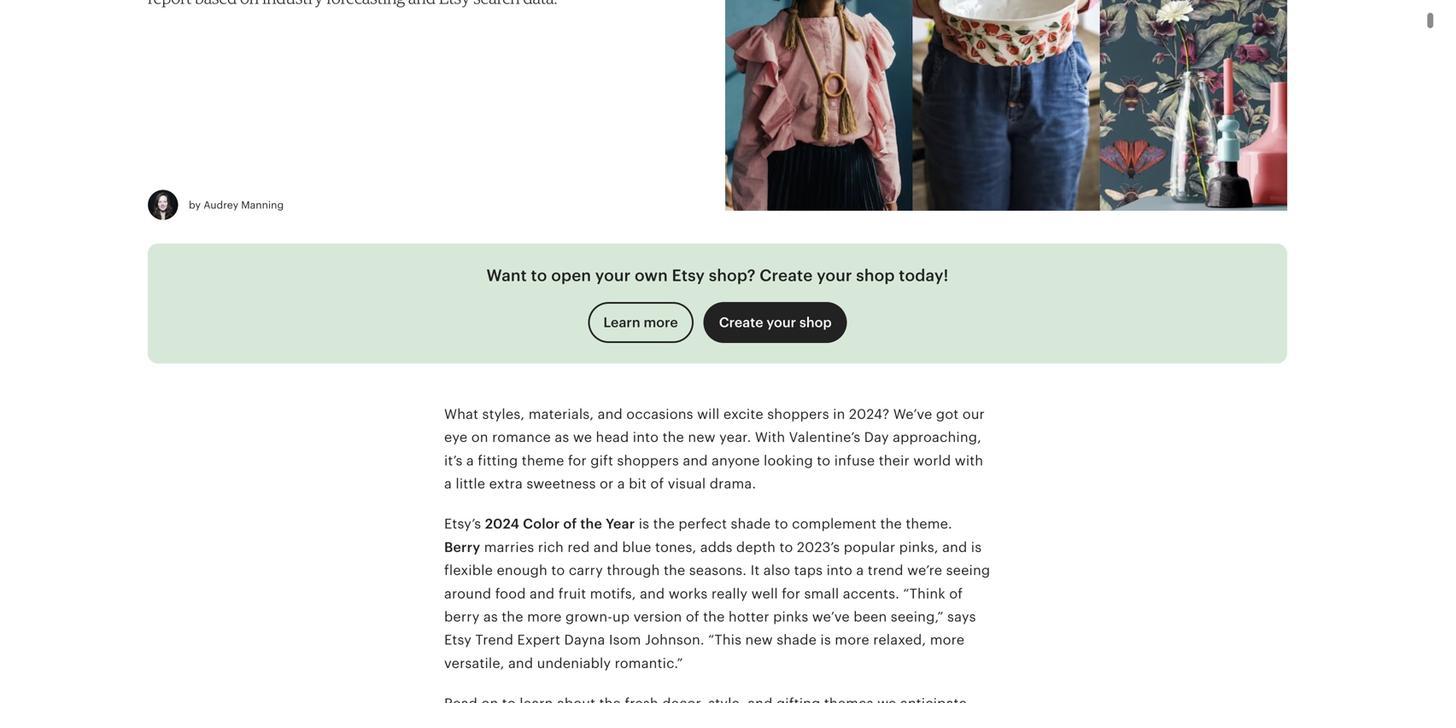 Task type: vqa. For each thing, say whether or not it's contained in the screenshot.
'a'
yes



Task type: describe. For each thing, give the bounding box(es) containing it.
depth
[[736, 540, 776, 556]]

and down year
[[593, 540, 619, 556]]

valentine's
[[789, 430, 860, 446]]

fitting
[[478, 453, 518, 469]]

up
[[613, 610, 630, 625]]

also
[[764, 563, 790, 579]]

adds
[[700, 540, 733, 556]]

and up head
[[598, 407, 623, 422]]

perfect
[[679, 517, 727, 532]]

to inside what styles, materials, and occasions will excite shoppers in 2024? we've got our eye on romance as we head into the new year. with valentine's day approaching, it's a fitting theme for gift shoppers and anyone looking to infuse their world with a little extra sweetness or a bit of visual drama.
[[817, 453, 831, 469]]

gift
[[590, 453, 613, 469]]

own
[[635, 266, 668, 285]]

2023's
[[797, 540, 840, 556]]

learn more link
[[588, 302, 693, 343]]

we've
[[893, 407, 932, 422]]

and down expert
[[508, 656, 533, 672]]

visual
[[668, 477, 706, 492]]

0 horizontal spatial shoppers
[[617, 453, 679, 469]]

audrey
[[204, 200, 238, 211]]

small
[[804, 587, 839, 602]]

today!
[[899, 266, 949, 285]]

0 vertical spatial shop
[[856, 266, 895, 285]]

and up visual
[[683, 453, 708, 469]]

create your shop
[[719, 315, 832, 331]]

world
[[913, 453, 951, 469]]

want to open your own etsy shop? create your shop today!
[[487, 266, 949, 285]]

red
[[568, 540, 590, 556]]

the up red
[[580, 517, 602, 532]]

with
[[955, 453, 983, 469]]

want
[[487, 266, 527, 285]]

1 vertical spatial shop
[[799, 315, 832, 331]]

manning
[[241, 200, 284, 211]]

excite
[[723, 407, 764, 422]]

to left open
[[531, 266, 547, 285]]

year
[[606, 517, 635, 532]]

been
[[854, 610, 887, 625]]

2 horizontal spatial is
[[971, 540, 982, 556]]

it's
[[444, 453, 463, 469]]

shop?
[[709, 266, 756, 285]]

more up expert
[[527, 610, 562, 625]]

berry
[[444, 540, 480, 556]]

berry
[[444, 610, 480, 625]]

we're
[[907, 563, 942, 579]]

the inside what styles, materials, and occasions will excite shoppers in 2024? we've got our eye on romance as we head into the new year. with valentine's day approaching, it's a fitting theme for gift shoppers and anyone looking to infuse their world with a little extra sweetness or a bit of visual drama.
[[663, 430, 684, 446]]

color
[[523, 517, 560, 532]]

day
[[864, 430, 889, 446]]

extra
[[489, 477, 523, 492]]

complement
[[792, 517, 877, 532]]

seasons.
[[689, 563, 747, 579]]

enough
[[497, 563, 548, 579]]

2024
[[485, 517, 519, 532]]

create your shop link
[[704, 302, 847, 343]]

seeing
[[946, 563, 990, 579]]

bit
[[629, 477, 647, 492]]

pinks,
[[899, 540, 939, 556]]

through
[[607, 563, 660, 579]]

sweetness
[[527, 477, 596, 492]]

says
[[947, 610, 976, 625]]

a left little
[[444, 477, 452, 492]]

0 horizontal spatial your
[[595, 266, 631, 285]]

johnson.
[[645, 633, 705, 649]]

popular
[[844, 540, 895, 556]]

and up version on the bottom left
[[640, 587, 665, 602]]

new inside marries rich red and blue tones, adds depth to 2023's popular pinks, and is flexible enough to carry through the seasons. it also taps into a trend we're seeing around food and fruit motifs, and works really well for small accents. "think of berry as the more grown-up version of the hotter pinks we've been seeing," says etsy trend expert dayna isom johnson. "this new shade is more relaxed, more versatile, and undeniably romantic."
[[745, 633, 773, 649]]

2 vertical spatial is
[[820, 633, 831, 649]]

really
[[711, 587, 748, 602]]

marries
[[484, 540, 534, 556]]

well
[[751, 587, 778, 602]]

of up says
[[949, 587, 963, 602]]

the up popular
[[880, 517, 902, 532]]

into inside what styles, materials, and occasions will excite shoppers in 2024? we've got our eye on romance as we head into the new year. with valentine's day approaching, it's a fitting theme for gift shoppers and anyone looking to infuse their world with a little extra sweetness or a bit of visual drama.
[[633, 430, 659, 446]]

by audrey manning
[[189, 200, 284, 211]]

more right learn
[[644, 315, 678, 331]]

our
[[962, 407, 985, 422]]

for inside what styles, materials, and occasions will excite shoppers in 2024? we've got our eye on romance as we head into the new year. with valentine's day approaching, it's a fitting theme for gift shoppers and anyone looking to infuse their world with a little extra sweetness or a bit of visual drama.
[[568, 453, 587, 469]]

food
[[495, 587, 526, 602]]

what
[[444, 407, 479, 422]]

and left fruit
[[530, 587, 555, 602]]

"this
[[708, 633, 742, 649]]

trend
[[475, 633, 513, 649]]

fruit
[[558, 587, 586, 602]]

got
[[936, 407, 959, 422]]

1 vertical spatial create
[[719, 315, 763, 331]]

works
[[669, 587, 708, 602]]

etsy's
[[444, 517, 481, 532]]

pinks
[[773, 610, 808, 625]]

of down works
[[686, 610, 699, 625]]

romance
[[492, 430, 551, 446]]

more down been at right
[[835, 633, 869, 649]]

your inside "create your shop" link
[[767, 315, 796, 331]]

marries rich red and blue tones, adds depth to 2023's popular pinks, and is flexible enough to carry through the seasons. it also taps into a trend we're seeing around food and fruit motifs, and works really well for small accents. "think of berry as the more grown-up version of the hotter pinks we've been seeing," says etsy trend expert dayna isom johnson. "this new shade is more relaxed, more versatile, and undeniably romantic."
[[444, 540, 990, 672]]

rich
[[538, 540, 564, 556]]

0 vertical spatial etsy
[[672, 266, 705, 285]]

materials,
[[529, 407, 594, 422]]

into inside marries rich red and blue tones, adds depth to 2023's popular pinks, and is flexible enough to carry through the seasons. it also taps into a trend we're seeing around food and fruit motifs, and works really well for small accents. "think of berry as the more grown-up version of the hotter pinks we've been seeing," says etsy trend expert dayna isom johnson. "this new shade is more relaxed, more versatile, and undeniably romantic."
[[827, 563, 853, 579]]

etsy's 2024 color of the year is the perfect shade to complement the theme. berry
[[444, 517, 952, 556]]

in
[[833, 407, 845, 422]]



Task type: locate. For each thing, give the bounding box(es) containing it.
0 horizontal spatial for
[[568, 453, 587, 469]]

more
[[644, 315, 678, 331], [527, 610, 562, 625], [835, 633, 869, 649], [930, 633, 965, 649]]

avatar image for audrey manning image
[[148, 190, 179, 221]]

and up seeing
[[942, 540, 967, 556]]

0 horizontal spatial shade
[[731, 517, 771, 532]]

1 horizontal spatial is
[[820, 633, 831, 649]]

to down "valentine's"
[[817, 453, 831, 469]]

1 vertical spatial for
[[782, 587, 801, 602]]

it
[[751, 563, 760, 579]]

a down popular
[[856, 563, 864, 579]]

and
[[598, 407, 623, 422], [683, 453, 708, 469], [593, 540, 619, 556], [942, 540, 967, 556], [530, 587, 555, 602], [640, 587, 665, 602], [508, 656, 533, 672]]

shade inside etsy's 2024 color of the year is the perfect shade to complement the theme. berry
[[731, 517, 771, 532]]

shoppers up "valentine's"
[[767, 407, 829, 422]]

1 vertical spatial etsy
[[444, 633, 472, 649]]

1 horizontal spatial shade
[[777, 633, 817, 649]]

shop
[[856, 266, 895, 285], [799, 315, 832, 331]]

0 vertical spatial into
[[633, 430, 659, 446]]

a right or
[[617, 477, 625, 492]]

of up red
[[563, 517, 577, 532]]

of inside etsy's 2024 color of the year is the perfect shade to complement the theme. berry
[[563, 517, 577, 532]]

0 vertical spatial create
[[760, 266, 813, 285]]

1 horizontal spatial into
[[827, 563, 853, 579]]

undeniably
[[537, 656, 611, 672]]

new down hotter
[[745, 633, 773, 649]]

1 vertical spatial is
[[971, 540, 982, 556]]

0 vertical spatial is
[[639, 517, 649, 532]]

on
[[471, 430, 488, 446]]

as left we
[[555, 430, 569, 446]]

occasions
[[626, 407, 693, 422]]

1 vertical spatial shoppers
[[617, 453, 679, 469]]

theme.
[[906, 517, 952, 532]]

blue
[[622, 540, 651, 556]]

to down rich
[[551, 563, 565, 579]]

versatile,
[[444, 656, 504, 672]]

1 horizontal spatial your
[[767, 315, 796, 331]]

title image for the article image
[[725, 0, 1287, 211]]

the down tones,
[[664, 563, 685, 579]]

to up depth
[[775, 517, 788, 532]]

what styles, materials, and occasions will excite shoppers in 2024? we've got our eye on romance as we head into the new year. with valentine's day approaching, it's a fitting theme for gift shoppers and anyone looking to infuse their world with a little extra sweetness or a bit of visual drama.
[[444, 407, 985, 492]]

your
[[595, 266, 631, 285], [817, 266, 852, 285], [767, 315, 796, 331]]

into up small
[[827, 563, 853, 579]]

as inside what styles, materials, and occasions will excite shoppers in 2024? we've got our eye on romance as we head into the new year. with valentine's day approaching, it's a fitting theme for gift shoppers and anyone looking to infuse their world with a little extra sweetness or a bit of visual drama.
[[555, 430, 569, 446]]

learn more
[[603, 315, 678, 331]]

0 horizontal spatial etsy
[[444, 633, 472, 649]]

more down says
[[930, 633, 965, 649]]

etsy right own
[[672, 266, 705, 285]]

0 horizontal spatial into
[[633, 430, 659, 446]]

1 horizontal spatial new
[[745, 633, 773, 649]]

dayna
[[564, 633, 605, 649]]

etsy down berry
[[444, 633, 472, 649]]

version
[[634, 610, 682, 625]]

new inside what styles, materials, and occasions will excite shoppers in 2024? we've got our eye on romance as we head into the new year. with valentine's day approaching, it's a fitting theme for gift shoppers and anyone looking to infuse their world with a little extra sweetness or a bit of visual drama.
[[688, 430, 716, 446]]

anyone
[[712, 453, 760, 469]]

1 horizontal spatial for
[[782, 587, 801, 602]]

to
[[531, 266, 547, 285], [817, 453, 831, 469], [775, 517, 788, 532], [780, 540, 793, 556], [551, 563, 565, 579]]

grown-
[[565, 610, 613, 625]]

0 horizontal spatial as
[[483, 610, 498, 625]]

a inside marries rich red and blue tones, adds depth to 2023's popular pinks, and is flexible enough to carry through the seasons. it also taps into a trend we're seeing around food and fruit motifs, and works really well for small accents. "think of berry as the more grown-up version of the hotter pinks we've been seeing," says etsy trend expert dayna isom johnson. "this new shade is more relaxed, more versatile, and undeniably romantic."
[[856, 563, 864, 579]]

of inside what styles, materials, and occasions will excite shoppers in 2024? we've got our eye on romance as we head into the new year. with valentine's day approaching, it's a fitting theme for gift shoppers and anyone looking to infuse their world with a little extra sweetness or a bit of visual drama.
[[650, 477, 664, 492]]

infuse
[[834, 453, 875, 469]]

with
[[755, 430, 785, 446]]

new down will
[[688, 430, 716, 446]]

create down shop?
[[719, 315, 763, 331]]

flexible
[[444, 563, 493, 579]]

to inside etsy's 2024 color of the year is the perfect shade to complement the theme. berry
[[775, 517, 788, 532]]

approaching,
[[893, 430, 982, 446]]

is
[[639, 517, 649, 532], [971, 540, 982, 556], [820, 633, 831, 649]]

around
[[444, 587, 491, 602]]

of right bit at the bottom left of page
[[650, 477, 664, 492]]

theme
[[522, 453, 564, 469]]

0 vertical spatial for
[[568, 453, 587, 469]]

shade inside marries rich red and blue tones, adds depth to 2023's popular pinks, and is flexible enough to carry through the seasons. it also taps into a trend we're seeing around food and fruit motifs, and works really well for small accents. "think of berry as the more grown-up version of the hotter pinks we've been seeing," says etsy trend expert dayna isom johnson. "this new shade is more relaxed, more versatile, and undeniably romantic."
[[777, 633, 817, 649]]

for
[[568, 453, 587, 469], [782, 587, 801, 602]]

of
[[650, 477, 664, 492], [563, 517, 577, 532], [949, 587, 963, 602], [686, 610, 699, 625]]

for up the pinks
[[782, 587, 801, 602]]

shoppers up bit at the bottom left of page
[[617, 453, 679, 469]]

0 vertical spatial as
[[555, 430, 569, 446]]

for inside marries rich red and blue tones, adds depth to 2023's popular pinks, and is flexible enough to carry through the seasons. it also taps into a trend we're seeing around food and fruit motifs, and works really well for small accents. "think of berry as the more grown-up version of the hotter pinks we've been seeing," says etsy trend expert dayna isom johnson. "this new shade is more relaxed, more versatile, and undeniably romantic."
[[782, 587, 801, 602]]

by
[[189, 200, 201, 211]]

styles,
[[482, 407, 525, 422]]

for down we
[[568, 453, 587, 469]]

1 horizontal spatial shop
[[856, 266, 895, 285]]

expert
[[517, 633, 560, 649]]

your up create your shop on the right top of page
[[817, 266, 852, 285]]

shade up depth
[[731, 517, 771, 532]]

shoppers
[[767, 407, 829, 422], [617, 453, 679, 469]]

0 vertical spatial shade
[[731, 517, 771, 532]]

isom
[[609, 633, 641, 649]]

the down food
[[502, 610, 523, 625]]

into down occasions
[[633, 430, 659, 446]]

create up "create your shop" link
[[760, 266, 813, 285]]

create
[[760, 266, 813, 285], [719, 315, 763, 331]]

head
[[596, 430, 629, 446]]

1 vertical spatial new
[[745, 633, 773, 649]]

as inside marries rich red and blue tones, adds depth to 2023's popular pinks, and is flexible enough to carry through the seasons. it also taps into a trend we're seeing around food and fruit motifs, and works really well for small accents. "think of berry as the more grown-up version of the hotter pinks we've been seeing," says etsy trend expert dayna isom johnson. "this new shade is more relaxed, more versatile, and undeniably romantic."
[[483, 610, 498, 625]]

we
[[573, 430, 592, 446]]

etsy
[[672, 266, 705, 285], [444, 633, 472, 649]]

a
[[466, 453, 474, 469], [444, 477, 452, 492], [617, 477, 625, 492], [856, 563, 864, 579]]

into
[[633, 430, 659, 446], [827, 563, 853, 579]]

accents.
[[843, 587, 900, 602]]

their
[[879, 453, 910, 469]]

new
[[688, 430, 716, 446], [745, 633, 773, 649]]

looking
[[764, 453, 813, 469]]

2024?
[[849, 407, 890, 422]]

1 vertical spatial as
[[483, 610, 498, 625]]

relaxed,
[[873, 633, 926, 649]]

as up trend
[[483, 610, 498, 625]]

learn
[[603, 315, 640, 331]]

1 horizontal spatial as
[[555, 430, 569, 446]]

1 vertical spatial into
[[827, 563, 853, 579]]

or
[[600, 477, 614, 492]]

will
[[697, 407, 720, 422]]

drama.
[[710, 477, 756, 492]]

open
[[551, 266, 591, 285]]

1 vertical spatial shade
[[777, 633, 817, 649]]

is inside etsy's 2024 color of the year is the perfect shade to complement the theme. berry
[[639, 517, 649, 532]]

1 horizontal spatial etsy
[[672, 266, 705, 285]]

a right it's
[[466, 453, 474, 469]]

seeing,"
[[891, 610, 944, 625]]

0 horizontal spatial shop
[[799, 315, 832, 331]]

0 vertical spatial shoppers
[[767, 407, 829, 422]]

2 horizontal spatial your
[[817, 266, 852, 285]]

0 horizontal spatial new
[[688, 430, 716, 446]]

1 horizontal spatial shoppers
[[767, 407, 829, 422]]

"think
[[903, 587, 946, 602]]

is up seeing
[[971, 540, 982, 556]]

0 vertical spatial new
[[688, 430, 716, 446]]

shade
[[731, 517, 771, 532], [777, 633, 817, 649]]

to up the also
[[780, 540, 793, 556]]

the up "this
[[703, 610, 725, 625]]

your down want to open your own etsy shop? create your shop today!
[[767, 315, 796, 331]]

etsy inside marries rich red and blue tones, adds depth to 2023's popular pinks, and is flexible enough to carry through the seasons. it also taps into a trend we're seeing around food and fruit motifs, and works really well for small accents. "think of berry as the more grown-up version of the hotter pinks we've been seeing," says etsy trend expert dayna isom johnson. "this new shade is more relaxed, more versatile, and undeniably romantic."
[[444, 633, 472, 649]]

is down we've
[[820, 633, 831, 649]]

is right year
[[639, 517, 649, 532]]

romantic."
[[615, 656, 683, 672]]

0 horizontal spatial is
[[639, 517, 649, 532]]

tones,
[[655, 540, 697, 556]]

shade down the pinks
[[777, 633, 817, 649]]

the up tones,
[[653, 517, 675, 532]]

your left own
[[595, 266, 631, 285]]

taps
[[794, 563, 823, 579]]

hotter
[[729, 610, 769, 625]]

the down occasions
[[663, 430, 684, 446]]



